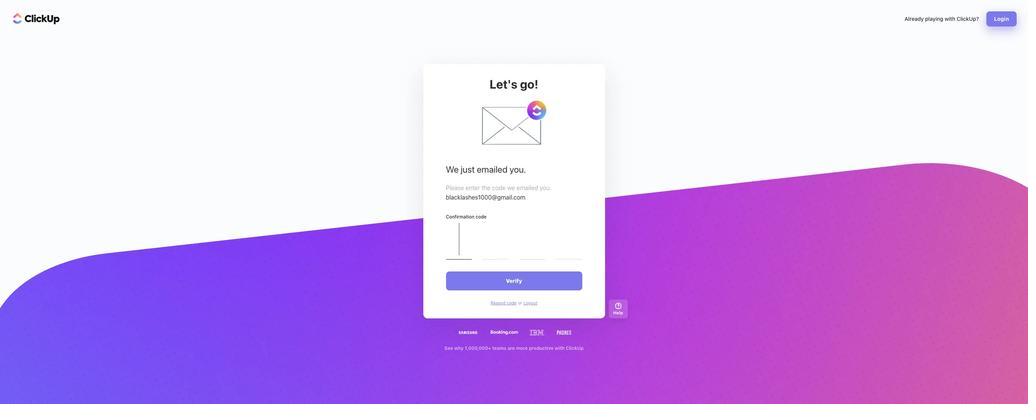 Task type: describe. For each thing, give the bounding box(es) containing it.
we
[[507, 184, 515, 191]]

Enter third code digit text field
[[519, 223, 545, 260]]

verify
[[506, 277, 522, 284]]

see why 1,000,000+ teams are more productive with clickup
[[444, 345, 584, 351]]

logout
[[524, 300, 537, 305]]

please enter the code we emailed you. blacklashes1000@gmail.com
[[446, 184, 551, 201]]

logout link
[[524, 300, 537, 305]]

let's
[[490, 77, 517, 91]]

playing
[[925, 16, 943, 22]]

productive
[[529, 345, 554, 351]]

code for confirmation code
[[476, 214, 486, 219]]

clickup - home image
[[13, 13, 60, 24]]

0 vertical spatial with
[[945, 16, 955, 22]]

Enter second code digit text field
[[483, 223, 509, 260]]

code inside please enter the code we emailed you. blacklashes1000@gmail.com
[[492, 184, 506, 191]]

you. inside please enter the code we emailed you. blacklashes1000@gmail.com
[[540, 184, 551, 191]]

more
[[516, 345, 528, 351]]

or
[[518, 300, 522, 305]]

please
[[446, 184, 464, 191]]

Enter last code digit text field
[[556, 223, 582, 260]]

we
[[446, 164, 459, 174]]

let's go!
[[490, 77, 538, 91]]

are
[[508, 345, 515, 351]]

emailed inside please enter the code we emailed you. blacklashes1000@gmail.com
[[517, 184, 538, 191]]



Task type: vqa. For each thing, say whether or not it's contained in the screenshot.
Learn more Link
no



Task type: locate. For each thing, give the bounding box(es) containing it.
with right the playing at top
[[945, 16, 955, 22]]

emailed
[[477, 164, 508, 174], [517, 184, 538, 191]]

1 vertical spatial emailed
[[517, 184, 538, 191]]

1 vertical spatial code
[[476, 214, 486, 219]]

2 horizontal spatial code
[[507, 300, 516, 305]]

login link
[[986, 11, 1017, 27]]

go!
[[520, 77, 538, 91]]

emailed up the
[[477, 164, 508, 174]]

2 vertical spatial code
[[507, 300, 516, 305]]

with left clickup
[[555, 345, 565, 351]]

1 horizontal spatial with
[[945, 16, 955, 22]]

why
[[454, 345, 464, 351]]

resend code link
[[491, 300, 516, 305]]

code down blacklashes1000@gmail.com on the top of page
[[476, 214, 486, 219]]

you. right we
[[540, 184, 551, 191]]

the
[[481, 184, 490, 191]]

clickup
[[566, 345, 584, 351]]

verify button
[[446, 271, 582, 290]]

Enter first code digit text field
[[446, 223, 472, 260]]

code for resend code or logout
[[507, 300, 516, 305]]

help
[[613, 310, 623, 315]]

code
[[492, 184, 506, 191], [476, 214, 486, 219], [507, 300, 516, 305]]

0 horizontal spatial code
[[476, 214, 486, 219]]

0 vertical spatial emailed
[[477, 164, 508, 174]]

you.
[[510, 164, 526, 174], [540, 184, 551, 191]]

login
[[994, 16, 1009, 22]]

help link
[[609, 299, 628, 318]]

1 horizontal spatial emailed
[[517, 184, 538, 191]]

clickup?
[[957, 16, 979, 22]]

emailed right we
[[517, 184, 538, 191]]

0 horizontal spatial you.
[[510, 164, 526, 174]]

just
[[461, 164, 475, 174]]

1,000,000+
[[465, 345, 491, 351]]

0 vertical spatial you.
[[510, 164, 526, 174]]

enter
[[466, 184, 480, 191]]

already
[[905, 16, 924, 22]]

1 horizontal spatial you.
[[540, 184, 551, 191]]

already playing with clickup?
[[905, 16, 979, 22]]

teams
[[492, 345, 506, 351]]

confirmation code
[[446, 214, 486, 219]]

1 vertical spatial you.
[[540, 184, 551, 191]]

1 vertical spatial with
[[555, 345, 565, 351]]

resend code or logout
[[491, 300, 537, 305]]

code left "or"
[[507, 300, 516, 305]]

0 horizontal spatial emailed
[[477, 164, 508, 174]]

0 horizontal spatial with
[[555, 345, 565, 351]]

resend
[[491, 300, 505, 305]]

you. up we
[[510, 164, 526, 174]]

see
[[444, 345, 453, 351]]

blacklashes1000@gmail.com
[[446, 194, 525, 201]]

0 vertical spatial code
[[492, 184, 506, 191]]

confirmation
[[446, 214, 474, 219]]

with
[[945, 16, 955, 22], [555, 345, 565, 351]]

code left we
[[492, 184, 506, 191]]

we just emailed you.
[[446, 164, 526, 174]]

1 horizontal spatial code
[[492, 184, 506, 191]]



